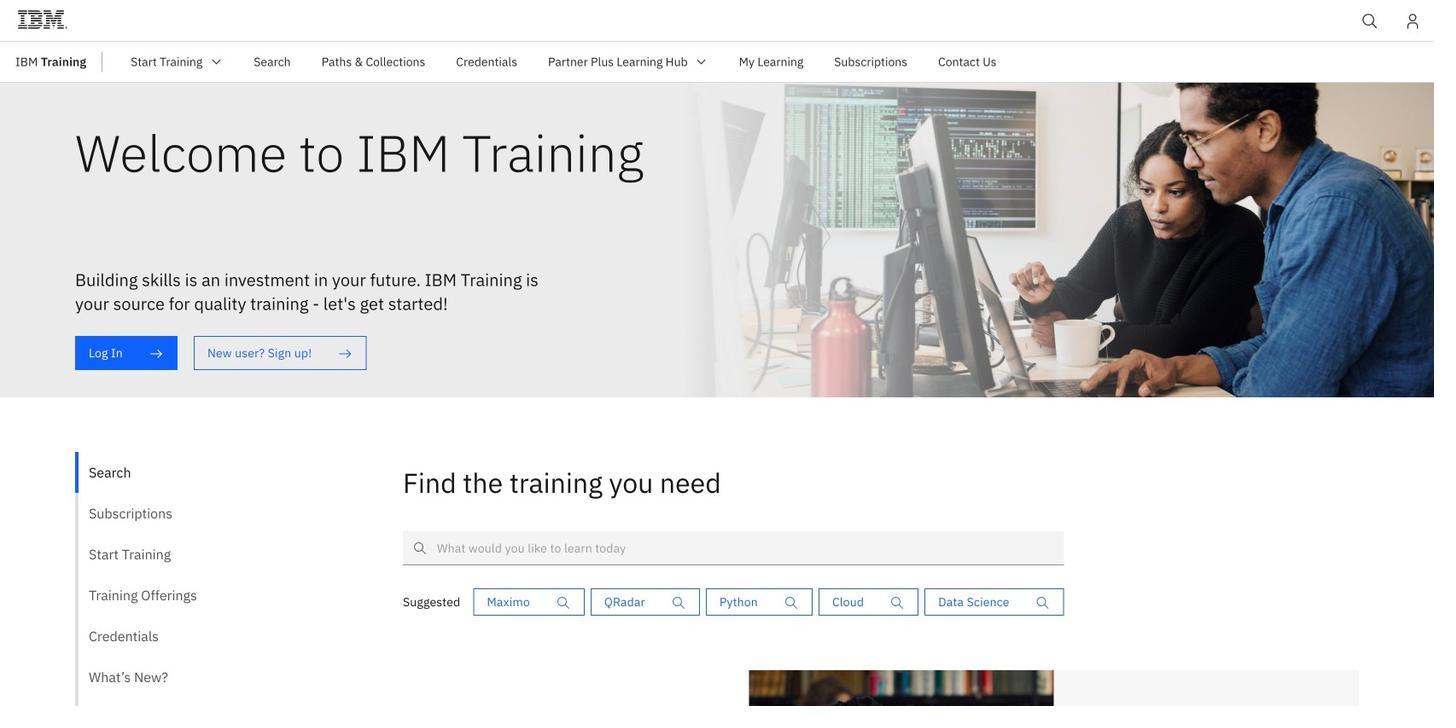 Task type: locate. For each thing, give the bounding box(es) containing it.
search image
[[1361, 13, 1379, 30]]

partner plus learning hub image
[[695, 55, 708, 69]]

ibm platform name element
[[0, 0, 1434, 49], [0, 42, 1434, 83], [115, 42, 1434, 82]]

What would you like to learn today search field
[[403, 532, 1064, 566]]

start training image
[[209, 55, 223, 69]]

notifications image
[[1404, 13, 1421, 30]]

What would you like to learn today text field
[[403, 532, 1064, 566]]



Task type: vqa. For each thing, say whether or not it's contained in the screenshot.
Let's talk element
no



